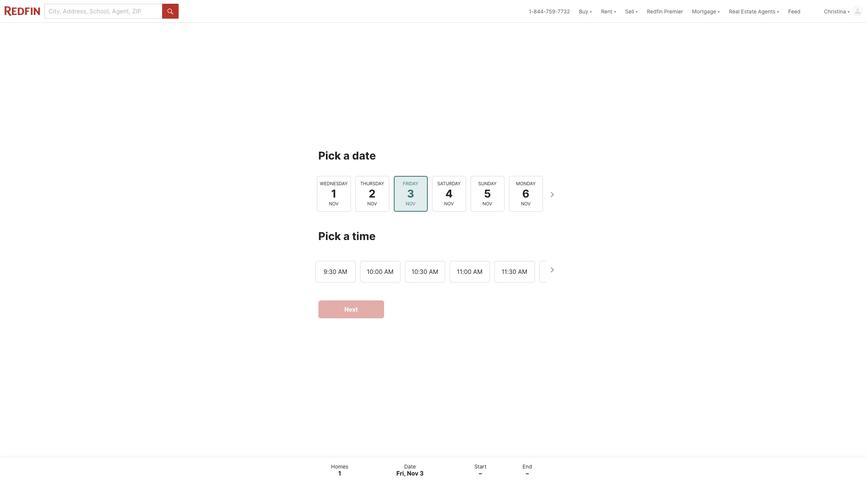 Task type: vqa. For each thing, say whether or not it's contained in the screenshot.
the right Report
no



Task type: locate. For each thing, give the bounding box(es) containing it.
mortgage ▾ button
[[688, 0, 725, 22]]

a for time
[[343, 230, 350, 243]]

sell ▾
[[625, 8, 638, 14]]

3 inside friday 3 nov
[[407, 187, 414, 200]]

fri,
[[396, 470, 406, 477]]

0 vertical spatial 1
[[331, 187, 336, 200]]

time
[[352, 230, 376, 243]]

1 vertical spatial 3
[[420, 470, 424, 477]]

am right "10:00"
[[384, 268, 394, 276]]

feed button
[[784, 0, 820, 22]]

a
[[343, 149, 350, 162], [343, 230, 350, 243]]

nov down 6
[[521, 201, 531, 207]]

▾ right mortgage
[[718, 8, 720, 14]]

nov down wednesday
[[329, 201, 339, 207]]

pick a time
[[318, 230, 376, 243]]

10:00
[[367, 268, 382, 276]]

wednesday 1 nov
[[320, 181, 348, 207]]

start –
[[474, 463, 487, 477]]

nov inside saturday 4 nov
[[444, 201, 454, 207]]

redfin premier button
[[642, 0, 688, 22]]

1 pick from the top
[[318, 149, 341, 162]]

3
[[407, 187, 414, 200], [420, 470, 424, 477]]

am right '11:00'
[[473, 268, 483, 276]]

– for end –
[[526, 470, 529, 477]]

1 inside homes 1
[[338, 470, 341, 477]]

nov down 4
[[444, 201, 454, 207]]

1 – from the left
[[479, 470, 482, 477]]

wednesday
[[320, 181, 348, 186]]

– inside the end –
[[526, 470, 529, 477]]

2 am from the left
[[384, 268, 394, 276]]

1 down wednesday
[[331, 187, 336, 200]]

4 am from the left
[[473, 268, 483, 276]]

monday 6 nov
[[516, 181, 536, 207]]

saturday 4 nov
[[437, 181, 461, 207]]

a left time
[[343, 230, 350, 243]]

nov inside thursday 2 nov
[[367, 201, 377, 207]]

next
[[344, 306, 358, 313]]

1 a from the top
[[343, 149, 350, 162]]

1 am from the left
[[338, 268, 347, 276]]

nov down "date" on the bottom of the page
[[407, 470, 418, 477]]

▾ right christina
[[848, 8, 850, 14]]

am inside button
[[338, 268, 347, 276]]

saturday
[[437, 181, 461, 186]]

3 am from the left
[[429, 268, 438, 276]]

10:00 am button
[[360, 261, 400, 283]]

mortgage
[[692, 8, 716, 14]]

1 down the homes
[[338, 470, 341, 477]]

pick left time
[[318, 230, 341, 243]]

11:30
[[502, 268, 516, 276]]

friday 3 nov
[[403, 181, 418, 207]]

monday
[[516, 181, 536, 186]]

am for 9:30 am
[[338, 268, 347, 276]]

pick up wednesday
[[318, 149, 341, 162]]

thursday 2 nov
[[360, 181, 384, 207]]

am right 10:30
[[429, 268, 438, 276]]

2 a from the top
[[343, 230, 350, 243]]

nov for 5
[[483, 201, 492, 207]]

3 down friday
[[407, 187, 414, 200]]

0 horizontal spatial 3
[[407, 187, 414, 200]]

real estate agents ▾ link
[[729, 0, 779, 22]]

1
[[331, 187, 336, 200], [338, 470, 341, 477]]

1 horizontal spatial –
[[526, 470, 529, 477]]

City, Address, School, Agent, ZIP search field
[[44, 4, 162, 19]]

844-
[[534, 8, 546, 14]]

end –
[[523, 463, 532, 477]]

0 horizontal spatial –
[[479, 470, 482, 477]]

2 – from the left
[[526, 470, 529, 477]]

christina
[[824, 8, 846, 14]]

3 inside the date fri, nov  3
[[420, 470, 424, 477]]

3 right the fri,
[[420, 470, 424, 477]]

2 pick from the top
[[318, 230, 341, 243]]

–
[[479, 470, 482, 477], [526, 470, 529, 477]]

buy ▾
[[579, 8, 592, 14]]

0 vertical spatial 3
[[407, 187, 414, 200]]

▾ right buy on the right of page
[[590, 8, 592, 14]]

agents
[[758, 8, 775, 14]]

nov
[[329, 201, 339, 207], [367, 201, 377, 207], [406, 201, 415, 207], [444, 201, 454, 207], [483, 201, 492, 207], [521, 201, 531, 207], [407, 470, 418, 477]]

0 vertical spatial a
[[343, 149, 350, 162]]

759-
[[546, 8, 558, 14]]

homes 1
[[331, 463, 348, 477]]

9:30 am button
[[315, 261, 356, 283]]

buy ▾ button
[[574, 0, 597, 22]]

rent ▾
[[601, 8, 616, 14]]

– down end
[[526, 470, 529, 477]]

▾ right rent
[[614, 8, 616, 14]]

1 horizontal spatial 1
[[338, 470, 341, 477]]

5 am from the left
[[518, 268, 527, 276]]

▾ right sell at the right of the page
[[636, 8, 638, 14]]

am right "11:30"
[[518, 268, 527, 276]]

am right 9:30
[[338, 268, 347, 276]]

pick for pick a date
[[318, 149, 341, 162]]

nov down friday
[[406, 201, 415, 207]]

– down 'start'
[[479, 470, 482, 477]]

nov inside wednesday 1 nov
[[329, 201, 339, 207]]

rent ▾ button
[[601, 0, 616, 22]]

nov inside "sunday 5 nov"
[[483, 201, 492, 207]]

1 horizontal spatial 3
[[420, 470, 424, 477]]

am for 11:30 am
[[518, 268, 527, 276]]

11:00
[[457, 268, 472, 276]]

1-844-759-7732
[[529, 8, 570, 14]]

1 vertical spatial pick
[[318, 230, 341, 243]]

▾ for rent ▾
[[614, 8, 616, 14]]

sell ▾ button
[[625, 0, 638, 22]]

– inside start –
[[479, 470, 482, 477]]

pick
[[318, 149, 341, 162], [318, 230, 341, 243]]

nov inside friday 3 nov
[[406, 201, 415, 207]]

date fri, nov  3
[[396, 463, 424, 477]]

1 ▾ from the left
[[590, 8, 592, 14]]

1 for homes 1
[[338, 470, 341, 477]]

1-844-759-7732 link
[[529, 8, 570, 14]]

a left date
[[343, 149, 350, 162]]

7732
[[558, 8, 570, 14]]

4
[[445, 187, 453, 200]]

0 vertical spatial pick
[[318, 149, 341, 162]]

redfin
[[647, 8, 663, 14]]

am
[[338, 268, 347, 276], [384, 268, 394, 276], [429, 268, 438, 276], [473, 268, 483, 276], [518, 268, 527, 276]]

11:30 am
[[502, 268, 527, 276]]

2 ▾ from the left
[[614, 8, 616, 14]]

pick for pick a time
[[318, 230, 341, 243]]

0 horizontal spatial 1
[[331, 187, 336, 200]]

6 ▾ from the left
[[848, 8, 850, 14]]

1 vertical spatial 1
[[338, 470, 341, 477]]

1 inside wednesday 1 nov
[[331, 187, 336, 200]]

4 ▾ from the left
[[718, 8, 720, 14]]

feed
[[788, 8, 800, 14]]

11:00 am button
[[450, 261, 490, 283]]

nov inside monday 6 nov
[[521, 201, 531, 207]]

nov for 1
[[329, 201, 339, 207]]

nov down 5 on the top right
[[483, 201, 492, 207]]

real estate agents ▾
[[729, 8, 779, 14]]

nov down 2
[[367, 201, 377, 207]]

6
[[522, 187, 529, 200]]

▾ for buy ▾
[[590, 8, 592, 14]]

10:30 am button
[[405, 261, 445, 283]]

▾ right "agents"
[[777, 8, 779, 14]]

homes
[[331, 463, 348, 470]]

1 vertical spatial a
[[343, 230, 350, 243]]

3 ▾ from the left
[[636, 8, 638, 14]]

▾
[[590, 8, 592, 14], [614, 8, 616, 14], [636, 8, 638, 14], [718, 8, 720, 14], [777, 8, 779, 14], [848, 8, 850, 14]]



Task type: describe. For each thing, give the bounding box(es) containing it.
nov for 6
[[521, 201, 531, 207]]

nov for 3
[[406, 201, 415, 207]]

start
[[474, 463, 487, 470]]

10:30
[[412, 268, 427, 276]]

real estate agents ▾ button
[[725, 0, 784, 22]]

am for 10:00 am
[[384, 268, 394, 276]]

1-
[[529, 8, 534, 14]]

next image
[[546, 264, 558, 276]]

redfin premier
[[647, 8, 683, 14]]

mortgage ▾
[[692, 8, 720, 14]]

am for 11:00 am
[[473, 268, 483, 276]]

1 for wednesday 1 nov
[[331, 187, 336, 200]]

2
[[369, 187, 376, 200]]

next button
[[318, 301, 384, 319]]

▾ for christina ▾
[[848, 8, 850, 14]]

10:30 am
[[412, 268, 438, 276]]

– for start –
[[479, 470, 482, 477]]

a for date
[[343, 149, 350, 162]]

premier
[[664, 8, 683, 14]]

▾ for mortgage ▾
[[718, 8, 720, 14]]

thursday
[[360, 181, 384, 186]]

sell ▾ button
[[621, 0, 642, 22]]

sell
[[625, 8, 634, 14]]

11:30 am button
[[494, 261, 535, 283]]

9:30
[[323, 268, 336, 276]]

5 ▾ from the left
[[777, 8, 779, 14]]

11:00 am
[[457, 268, 483, 276]]

estate
[[741, 8, 757, 14]]

buy ▾ button
[[579, 0, 592, 22]]

date
[[352, 149, 376, 162]]

10:00 am
[[367, 268, 394, 276]]

end
[[523, 463, 532, 470]]

sunday
[[478, 181, 497, 186]]

9:30 am
[[323, 268, 347, 276]]

date
[[404, 463, 416, 470]]

real
[[729, 8, 740, 14]]

friday
[[403, 181, 418, 186]]

nov for 4
[[444, 201, 454, 207]]

mortgage ▾ button
[[692, 0, 720, 22]]

nov for 2
[[367, 201, 377, 207]]

am for 10:30 am
[[429, 268, 438, 276]]

rent ▾ button
[[597, 0, 621, 22]]

nov inside the date fri, nov  3
[[407, 470, 418, 477]]

submit search image
[[167, 8, 173, 14]]

next image
[[546, 189, 558, 201]]

5
[[484, 187, 491, 200]]

pick a date
[[318, 149, 376, 162]]

rent
[[601, 8, 612, 14]]

buy
[[579, 8, 588, 14]]

christina ▾
[[824, 8, 850, 14]]

▾ for sell ▾
[[636, 8, 638, 14]]

sunday 5 nov
[[478, 181, 497, 207]]



